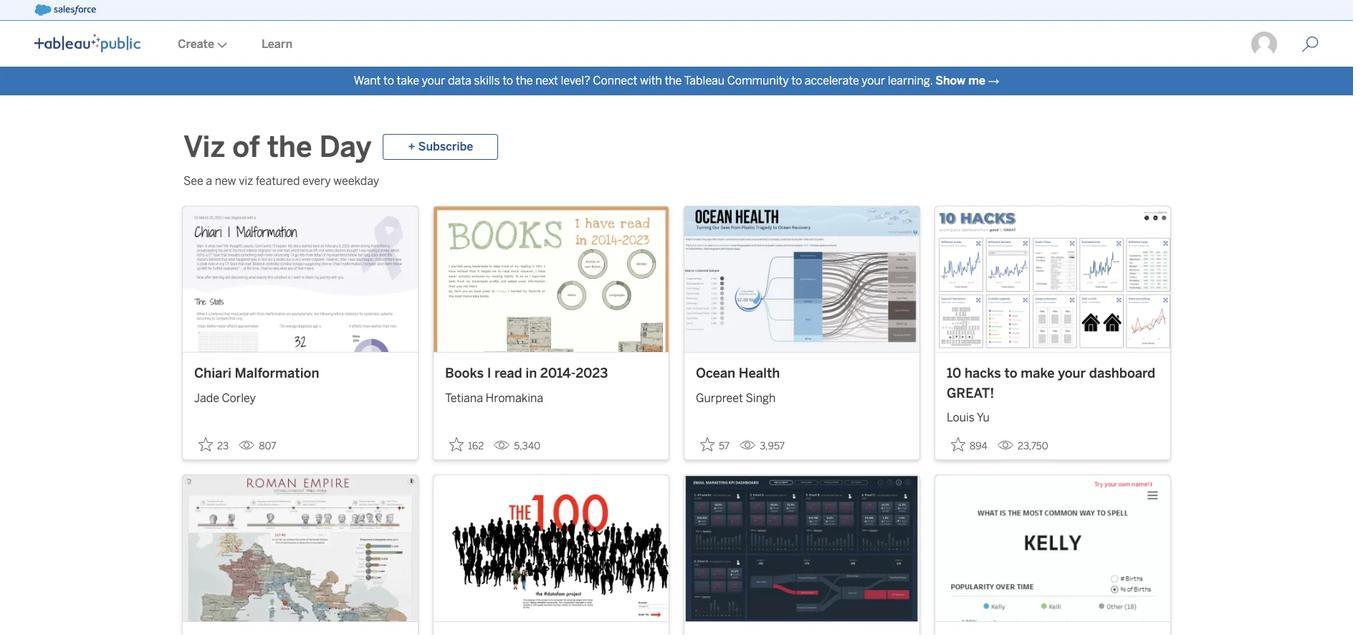 Task type: vqa. For each thing, say whether or not it's contained in the screenshot.
Add Favorite ICON
no



Task type: describe. For each thing, give the bounding box(es) containing it.
chiari
[[194, 366, 232, 382]]

to inside 10 hacks to make your dashboard great!
[[1005, 366, 1018, 382]]

louis yu
[[947, 411, 990, 425]]

malformation
[[235, 366, 319, 382]]

1 horizontal spatial your
[[862, 74, 886, 87]]

jade
[[194, 391, 219, 405]]

ocean
[[696, 366, 736, 382]]

to left accelerate
[[792, 74, 802, 87]]

show me link
[[936, 74, 986, 87]]

louis yu link
[[947, 404, 1159, 427]]

books i read in 2014-2023
[[445, 366, 608, 382]]

of
[[232, 130, 260, 164]]

books
[[445, 366, 484, 382]]

chiari malformation link
[[194, 364, 406, 384]]

go to search image
[[1285, 36, 1336, 53]]

learning.
[[888, 74, 933, 87]]

viz of the day
[[184, 130, 372, 164]]

with
[[640, 74, 662, 87]]

louis
[[947, 411, 975, 425]]

2014-
[[540, 366, 576, 382]]

featured
[[256, 174, 300, 188]]

→
[[988, 74, 1000, 87]]

gurpreet singh link
[[696, 384, 908, 407]]

me
[[969, 74, 986, 87]]

tetiana hromakina link
[[445, 384, 657, 407]]

807 views element
[[233, 435, 282, 458]]

ocean health
[[696, 366, 780, 382]]

community
[[727, 74, 789, 87]]

add favorite button for chiari malformation
[[194, 433, 233, 457]]

tetiana
[[445, 391, 483, 405]]

corley
[[222, 391, 256, 405]]

create
[[178, 37, 214, 51]]

great!
[[947, 386, 995, 401]]

new
[[215, 174, 236, 188]]

health
[[739, 366, 780, 382]]

ocean health link
[[696, 364, 908, 384]]

show
[[936, 74, 966, 87]]

gurpreet
[[696, 391, 743, 405]]

5,340 views element
[[488, 435, 546, 458]]

23
[[217, 440, 229, 453]]

viz
[[239, 174, 253, 188]]

weekday
[[334, 174, 379, 188]]

want
[[354, 74, 381, 87]]

in
[[526, 366, 537, 382]]

take
[[397, 74, 419, 87]]

learn link
[[244, 22, 310, 67]]

day
[[319, 130, 372, 164]]

0 horizontal spatial the
[[267, 130, 312, 164]]

books i read in 2014-2023 link
[[445, 364, 657, 384]]

every
[[303, 174, 331, 188]]

add favorite button for 10 hacks to make your dashboard great!
[[947, 433, 992, 457]]



Task type: locate. For each thing, give the bounding box(es) containing it.
162
[[468, 440, 484, 453]]

skills
[[474, 74, 500, 87]]

3,957
[[760, 440, 785, 453]]

i
[[487, 366, 491, 382]]

23,750 views element
[[992, 435, 1054, 458]]

gurpreet singh
[[696, 391, 776, 405]]

10
[[947, 366, 962, 382]]

accelerate
[[805, 74, 859, 87]]

dashboard
[[1089, 366, 1156, 382]]

add favorite button containing 894
[[947, 433, 992, 457]]

jade corley link
[[194, 384, 406, 407]]

0 horizontal spatial add favorite button
[[194, 433, 233, 457]]

next
[[536, 74, 558, 87]]

1 horizontal spatial the
[[516, 74, 533, 87]]

2023
[[576, 366, 608, 382]]

connect
[[593, 74, 638, 87]]

a
[[206, 174, 212, 188]]

3 add favorite button from the left
[[947, 433, 992, 457]]

data
[[448, 74, 472, 87]]

tetiana hromakina
[[445, 391, 543, 405]]

make
[[1021, 366, 1055, 382]]

to right skills
[[503, 74, 513, 87]]

yu
[[977, 411, 990, 425]]

the right with
[[665, 74, 682, 87]]

Add Favorite button
[[696, 433, 734, 457]]

the up see a new viz featured every weekday
[[267, 130, 312, 164]]

5,340
[[514, 440, 541, 453]]

to left make
[[1005, 366, 1018, 382]]

add favorite button down louis yu
[[947, 433, 992, 457]]

894
[[970, 440, 988, 453]]

singh
[[746, 391, 776, 405]]

add favorite button down jade at the bottom left of the page
[[194, 433, 233, 457]]

jade corley
[[194, 391, 256, 405]]

see a new viz featured every weekday
[[184, 174, 379, 188]]

to left take
[[383, 74, 394, 87]]

the
[[516, 74, 533, 87], [665, 74, 682, 87], [267, 130, 312, 164]]

salesforce logo image
[[34, 4, 96, 16]]

the left next
[[516, 74, 533, 87]]

hacks
[[965, 366, 1001, 382]]

subscribe
[[418, 140, 473, 153]]

see
[[184, 174, 203, 188]]

0 horizontal spatial your
[[422, 74, 445, 87]]

add favorite button containing 23
[[194, 433, 233, 457]]

to
[[383, 74, 394, 87], [503, 74, 513, 87], [792, 74, 802, 87], [1005, 366, 1018, 382]]

add favorite button down tetiana
[[445, 433, 488, 457]]

add favorite button for books i read in 2014-2023
[[445, 433, 488, 457]]

Add Favorite button
[[194, 433, 233, 457], [445, 433, 488, 457], [947, 433, 992, 457]]

2 horizontal spatial add favorite button
[[947, 433, 992, 457]]

3,957 views element
[[734, 435, 791, 458]]

your
[[422, 74, 445, 87], [862, 74, 886, 87], [1058, 366, 1086, 382]]

create button
[[161, 22, 244, 67]]

807
[[259, 440, 276, 453]]

+
[[408, 140, 416, 153]]

add favorite button containing 162
[[445, 433, 488, 457]]

hromakina
[[486, 391, 543, 405]]

learn
[[262, 37, 293, 51]]

+ subscribe button
[[383, 134, 499, 160]]

1 add favorite button from the left
[[194, 433, 233, 457]]

your right make
[[1058, 366, 1086, 382]]

chiari malformation
[[194, 366, 319, 382]]

workbook thumbnail image
[[183, 206, 418, 352], [434, 206, 669, 352], [685, 206, 920, 352], [936, 206, 1171, 352], [183, 476, 418, 621], [434, 476, 669, 621], [685, 476, 920, 621], [936, 476, 1171, 621]]

23,750
[[1018, 440, 1049, 453]]

terry.turtle image
[[1250, 30, 1279, 59]]

your right take
[[422, 74, 445, 87]]

tableau
[[684, 74, 725, 87]]

2 horizontal spatial your
[[1058, 366, 1086, 382]]

10 hacks to make your dashboard great! link
[[947, 364, 1159, 404]]

your left learning.
[[862, 74, 886, 87]]

1 horizontal spatial add favorite button
[[445, 433, 488, 457]]

10 hacks to make your dashboard great!
[[947, 366, 1156, 401]]

your inside 10 hacks to make your dashboard great!
[[1058, 366, 1086, 382]]

2 add favorite button from the left
[[445, 433, 488, 457]]

viz
[[184, 130, 225, 164]]

57
[[719, 440, 730, 453]]

+ subscribe
[[408, 140, 473, 153]]

logo image
[[34, 34, 141, 52]]

read
[[495, 366, 522, 382]]

want to take your data skills to the next level? connect with the tableau community to accelerate your learning. show me →
[[354, 74, 1000, 87]]

level?
[[561, 74, 591, 87]]

2 horizontal spatial the
[[665, 74, 682, 87]]



